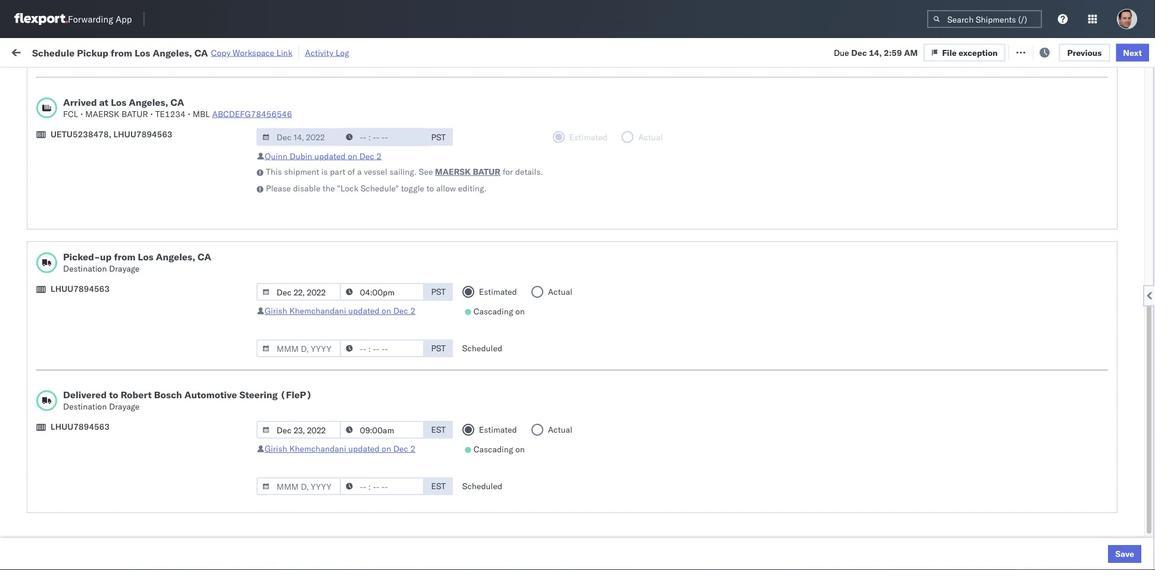 Task type: vqa. For each thing, say whether or not it's contained in the screenshot.
Client Name within the button
no



Task type: locate. For each thing, give the bounding box(es) containing it.
2 pst from the top
[[431, 287, 446, 297]]

2 girish khemchandani updated on dec 2 from the top
[[265, 444, 416, 455]]

5 edt, from the top
[[240, 224, 258, 235]]

3 upload customs clearance documents from the top
[[27, 486, 176, 496]]

0 vertical spatial netherlands
[[27, 439, 74, 450]]

1 vertical spatial netherlands
[[27, 544, 74, 554]]

part
[[330, 167, 346, 177]]

schedule pickup from rotterdam, netherlands down delivered
[[27, 427, 155, 450]]

2130384
[[726, 512, 762, 523], [726, 539, 762, 549]]

lhuu7894563 down picked-
[[51, 284, 110, 294]]

netherlands
[[27, 439, 74, 450], [27, 544, 74, 554], [27, 570, 74, 571]]

mmm d, yyyy text field for delivered to robert bosch automotive steering (flep)
[[256, 422, 341, 439]]

1 vertical spatial drayage
[[109, 402, 140, 412]]

to left allow
[[427, 183, 434, 194]]

destination down delivered
[[63, 402, 107, 412]]

angeles,
[[153, 47, 192, 58], [129, 96, 168, 108], [128, 171, 160, 182], [128, 197, 160, 208], [128, 250, 160, 260], [156, 251, 195, 263], [123, 328, 156, 339], [128, 381, 160, 391], [128, 459, 160, 470]]

2 confirm from the top
[[27, 355, 58, 365]]

2 vertical spatial upload
[[27, 486, 54, 496]]

at left risk
[[236, 46, 244, 57]]

angeles, for fifth the schedule pickup from los angeles, ca "link" from the bottom
[[128, 171, 160, 182]]

1 vertical spatial flex-
[[700, 512, 726, 523]]

documents
[[133, 119, 176, 129], [133, 276, 176, 286], [133, 486, 176, 496]]

quinn dubin updated on dec 2
[[265, 151, 382, 161]]

pickup inside 'confirm pickup from rotterdam, netherlands'
[[60, 558, 86, 569]]

1 vertical spatial mmm d, yyyy text field
[[256, 478, 341, 496]]

bosch inside the delivered to robert bosch automotive steering (flep) destination drayage
[[154, 389, 182, 401]]

3 customs from the top
[[57, 486, 90, 496]]

0 vertical spatial lagerfeld
[[673, 434, 709, 444]]

angeles, for 2nd the schedule pickup from los angeles, ca "link"
[[128, 197, 160, 208]]

confirm inside confirm pickup from los angeles, ca link
[[27, 328, 58, 339]]

MMM D, YYYY text field
[[256, 128, 341, 146], [256, 478, 341, 496]]

appointment down robert on the bottom left
[[98, 407, 146, 417]]

for
[[113, 74, 123, 83], [503, 167, 513, 177]]

1 mmm d, yyyy text field from the top
[[256, 283, 341, 301]]

girish up the 28,
[[265, 444, 287, 455]]

confirm delivery
[[27, 355, 91, 365]]

0 vertical spatial account
[[615, 434, 646, 444]]

0 vertical spatial 8:30 pm est, jan 30, 2023
[[204, 512, 310, 523]]

upload for 1st the upload customs clearance documents button from the top
[[27, 119, 54, 129]]

0 vertical spatial girish
[[265, 306, 287, 316]]

2 vertical spatial pst
[[431, 344, 446, 354]]

2:00
[[204, 277, 222, 287]]

1 integration test account - karl lagerfeld from the top
[[554, 434, 709, 444]]

5 schedule pickup from los angeles, ca from the top
[[27, 459, 174, 470]]

1 vertical spatial account
[[615, 512, 646, 523]]

0 vertical spatial -- : -- -- text field
[[340, 128, 424, 146]]

2 documents from the top
[[133, 276, 176, 286]]

2 girish khemchandani updated on dec 2 button from the top
[[265, 444, 416, 455]]

schedule for first schedule pickup from rotterdam, netherlands button
[[27, 427, 63, 438]]

1 schedule delivery appointment from the top
[[27, 145, 146, 155]]

link
[[277, 47, 293, 58]]

MMM D, YYYY text field
[[256, 283, 341, 301], [256, 340, 341, 358], [256, 422, 341, 439]]

5 ocean fcl from the top
[[388, 224, 430, 235]]

1 vertical spatial to
[[109, 389, 118, 401]]

2 vertical spatial netherlands
[[27, 570, 74, 571]]

-- : -- -- text field
[[340, 128, 424, 146], [340, 478, 424, 496]]

delivery up confirm pickup from los angeles, ca
[[65, 302, 95, 313]]

3 schedule delivery appointment from the top
[[27, 302, 146, 313]]

1 vertical spatial upload customs clearance documents
[[27, 276, 176, 286]]

1 2130384 from the top
[[726, 512, 762, 523]]

gaurav
[[1025, 224, 1051, 235]]

at right arrived
[[99, 96, 108, 108]]

flex-2130384 button
[[681, 509, 764, 526], [681, 509, 764, 526], [681, 536, 764, 552], [681, 536, 764, 552]]

appointment for fourth schedule delivery appointment button from the top
[[98, 512, 146, 522]]

1 girish khemchandani updated on dec 2 button from the top
[[265, 306, 416, 316]]

from inside 'confirm pickup from rotterdam, netherlands'
[[88, 558, 105, 569]]

delivery up 'confirm pickup from rotterdam, netherlands'
[[65, 512, 95, 522]]

2 schedule pickup from los angeles, ca from the top
[[27, 197, 174, 208]]

0 vertical spatial khemchandani
[[290, 306, 346, 316]]

1 cascading on from the top
[[474, 307, 525, 317]]

flexport. image
[[14, 13, 68, 25]]

0 vertical spatial upload customs clearance documents link
[[27, 118, 176, 130]]

clearance for 1st the upload customs clearance documents button from the top
[[92, 119, 130, 129]]

schedule pickup from rotterdam, netherlands up 'confirm pickup from rotterdam, netherlands'
[[27, 532, 155, 554]]

schedule for 4th schedule delivery appointment button from the bottom
[[27, 224, 63, 234]]

for left work,
[[113, 74, 123, 83]]

at
[[236, 46, 244, 57], [99, 96, 108, 108]]

rotterdam,
[[112, 427, 155, 438], [112, 532, 155, 542], [107, 558, 150, 569]]

1 girish khemchandani updated on dec 2 from the top
[[265, 306, 416, 316]]

schedule for fifth 'schedule pickup from los angeles, ca' button from the top
[[27, 459, 63, 470]]

: for status
[[85, 74, 87, 83]]

Search Shipments (/) text field
[[928, 10, 1043, 28]]

2 customs from the top
[[57, 276, 90, 286]]

2 vertical spatial lhuu7894563
[[51, 422, 110, 433]]

angeles, inside arrived at los angeles, ca fcl • maersk batur • te1234 • mbl abcdefg78456546
[[129, 96, 168, 108]]

2 mmm d, yyyy text field from the top
[[256, 478, 341, 496]]

maersk
[[85, 109, 119, 119], [435, 167, 471, 177]]

delivery down uetu5238478,
[[65, 145, 95, 155]]

schedule delivery appointment for 4th schedule delivery appointment button from the bottom
[[27, 224, 146, 234]]

5 schedule delivery appointment from the top
[[27, 512, 146, 522]]

schedule delivery appointment button up confirm pickup from los angeles, ca
[[27, 302, 146, 315]]

girish khemchandani updated on dec 2 button for picked-up from los angeles, ca
[[265, 306, 416, 316]]

los
[[135, 47, 150, 58], [111, 96, 126, 108], [112, 171, 126, 182], [112, 197, 126, 208], [112, 250, 126, 260], [138, 251, 154, 263], [107, 328, 121, 339], [112, 381, 126, 391], [112, 459, 126, 470]]

13,
[[275, 381, 288, 392]]

los inside the picked-up from los angeles, ca destination drayage
[[138, 251, 154, 263]]

12 ocean fcl from the top
[[388, 486, 430, 497]]

drayage down up
[[109, 264, 140, 274]]

schedule for fourth schedule delivery appointment button from the top
[[27, 512, 63, 522]]

2 schedule delivery appointment link from the top
[[27, 302, 146, 313]]

0 vertical spatial 2
[[377, 151, 382, 161]]

2 schedule delivery appointment button from the top
[[27, 302, 146, 315]]

girish up 7:00 pm est, dec 23, 2022
[[265, 306, 287, 316]]

2 vertical spatial upload customs clearance documents link
[[27, 485, 176, 497]]

bosch
[[554, 146, 577, 156], [471, 172, 495, 182], [471, 198, 495, 208], [471, 224, 495, 235], [554, 224, 577, 235], [471, 277, 495, 287], [554, 277, 577, 287], [471, 303, 495, 313], [471, 355, 495, 366], [154, 389, 182, 401]]

0 vertical spatial upload customs clearance documents
[[27, 119, 176, 129]]

3 documents from the top
[[133, 486, 176, 496]]

ca
[[195, 47, 208, 58], [171, 96, 184, 108], [163, 171, 174, 182], [163, 197, 174, 208], [163, 250, 174, 260], [198, 251, 211, 263], [158, 328, 169, 339], [163, 381, 174, 391], [163, 459, 174, 470]]

1 vertical spatial integration test account - karl lagerfeld
[[554, 512, 709, 523]]

1 vertical spatial girish
[[265, 444, 287, 455]]

delivery for "confirm delivery" button
[[60, 355, 91, 365]]

1 vertical spatial 23,
[[280, 408, 293, 418]]

schedule delivery appointment link down delivered
[[27, 406, 146, 418]]

3 edt, from the top
[[240, 172, 258, 182]]

cascading on for delivered to robert bosch automotive steering (flep)
[[474, 445, 525, 455]]

at inside arrived at los angeles, ca fcl • maersk batur • te1234 • mbl abcdefg78456546
[[99, 96, 108, 108]]

upload customs clearance documents button down up
[[27, 275, 176, 288]]

: left ready
[[85, 74, 87, 83]]

0 vertical spatial zimu3048342
[[866, 512, 922, 523]]

0 vertical spatial for
[[113, 74, 123, 83]]

3 2:59 am edt, nov 5, 2022 from the top
[[204, 198, 308, 208]]

0 vertical spatial upload customs clearance documents button
[[27, 118, 176, 131]]

1 schedule pickup from los angeles, ca from the top
[[27, 171, 174, 182]]

2 drayage from the top
[[109, 402, 140, 412]]

actual for picked-up from los angeles, ca
[[548, 287, 573, 297]]

upload customs clearance documents link
[[27, 118, 176, 130], [27, 275, 176, 287], [27, 485, 176, 497]]

4 edt, from the top
[[240, 198, 258, 208]]

• down arrived
[[80, 109, 83, 119]]

angeles, for confirm pickup from los angeles, ca link
[[123, 328, 156, 339]]

upload for 2nd the upload customs clearance documents button
[[27, 276, 54, 286]]

schedule"
[[361, 183, 399, 194]]

forwarding
[[68, 13, 113, 25]]

0 horizontal spatial for
[[113, 74, 123, 83]]

schedule for third schedule delivery appointment button from the bottom
[[27, 302, 63, 313]]

dec
[[852, 47, 867, 58], [360, 151, 374, 161], [260, 303, 275, 313], [394, 306, 408, 316], [259, 329, 275, 339], [260, 355, 275, 366], [394, 444, 408, 455]]

2 upload from the top
[[27, 276, 54, 286]]

arrived at los angeles, ca fcl • maersk batur • te1234 • mbl abcdefg78456546
[[63, 96, 292, 119]]

2 flex- from the top
[[700, 512, 726, 523]]

2 vertical spatial flex-
[[700, 539, 726, 549]]

0 horizontal spatial •
[[80, 109, 83, 119]]

2 clearance from the top
[[92, 276, 130, 286]]

angeles, for 1st the schedule pickup from los angeles, ca "link" from the bottom
[[128, 459, 160, 470]]

14,
[[869, 47, 882, 58], [277, 303, 290, 313]]

schedule delivery appointment up confirm pickup from los angeles, ca
[[27, 302, 146, 313]]

from
[[111, 47, 132, 58], [93, 171, 110, 182], [93, 197, 110, 208], [93, 250, 110, 260], [114, 251, 136, 263], [88, 328, 105, 339], [93, 381, 110, 391], [93, 427, 110, 438], [93, 459, 110, 470], [93, 532, 110, 542], [88, 558, 105, 569]]

schedule delivery appointment link up 'confirm pickup from rotterdam, netherlands'
[[27, 511, 146, 523]]

updated for delivered to robert bosch automotive steering (flep)
[[349, 444, 380, 455]]

status : ready for work, blocked, in progress
[[64, 74, 215, 83]]

2 vertical spatial rotterdam,
[[107, 558, 150, 569]]

1 vertical spatial schedule pickup from rotterdam, netherlands
[[27, 532, 155, 554]]

1 flex- from the top
[[700, 224, 726, 235]]

4 schedule pickup from los angeles, ca button from the top
[[27, 380, 174, 393]]

file exception button
[[934, 43, 1016, 60], [934, 43, 1016, 60], [924, 44, 1006, 61], [924, 44, 1006, 61]]

schedule pickup from rotterdam, netherlands link up confirm pickup from rotterdam, netherlands link
[[27, 531, 181, 555]]

lhuu7894563 down te1234
[[113, 129, 173, 139]]

3 flex- from the top
[[700, 539, 726, 549]]

2 vertical spatial updated
[[349, 444, 380, 455]]

confirm pickup from rotterdam, netherlands
[[27, 558, 150, 571]]

3 ocean fcl from the top
[[388, 172, 430, 182]]

est,
[[240, 277, 258, 287], [240, 303, 258, 313], [239, 329, 257, 339], [240, 355, 258, 366], [240, 381, 258, 392], [244, 408, 262, 418], [244, 434, 262, 444], [244, 486, 262, 497], [239, 512, 257, 523], [239, 539, 257, 549]]

workitem
[[13, 97, 44, 106]]

1 11:30 pm est, jan 23, 2023 from the top
[[204, 408, 315, 418]]

uetu5238478, lhuu7894563
[[51, 129, 173, 139]]

appointment down 'uetu5238478, lhuu7894563'
[[98, 145, 146, 155]]

2023
[[290, 381, 311, 392], [295, 408, 315, 418], [295, 434, 315, 444], [295, 486, 315, 497], [289, 512, 310, 523], [289, 539, 310, 549]]

0 vertical spatial 23,
[[277, 329, 290, 339]]

1 account from the top
[[615, 434, 646, 444]]

pst for girish khemchandani updated on dec 2
[[431, 287, 446, 297]]

drayage inside the delivered to robert bosch automotive steering (flep) destination drayage
[[109, 402, 140, 412]]

schedule delivery appointment link up picked-
[[27, 223, 146, 235]]

confirm inside 'confirm pickup from rotterdam, netherlands'
[[27, 558, 58, 569]]

arrived
[[63, 96, 97, 108]]

ca inside arrived at los angeles, ca fcl • maersk batur • te1234 • mbl abcdefg78456546
[[171, 96, 184, 108]]

3 schedule pickup from los angeles, ca from the top
[[27, 250, 174, 260]]

1 confirm from the top
[[27, 328, 58, 339]]

status
[[64, 74, 85, 83]]

upload
[[27, 119, 54, 129], [27, 276, 54, 286], [27, 486, 54, 496]]

2 cascading from the top
[[474, 445, 513, 455]]

14, right the due
[[869, 47, 882, 58]]

11:30 for schedule pickup from rotterdam, netherlands
[[204, 434, 227, 444]]

schedule delivery appointment link for 3rd schedule delivery appointment button from the top
[[27, 406, 146, 418]]

2 vertical spatial integration test account - karl lagerfeld
[[554, 539, 709, 549]]

2 for picked-up from los angeles, ca
[[411, 306, 416, 316]]

1 vertical spatial customs
[[57, 276, 90, 286]]

appointment up up
[[98, 224, 146, 234]]

1 vertical spatial -- : -- -- text field
[[340, 340, 424, 358]]

schedule for second 'schedule pickup from los angeles, ca' button from the bottom
[[27, 381, 63, 391]]

pickup for second 'schedule pickup from los angeles, ca' button from the bottom
[[65, 381, 90, 391]]

4 5, from the top
[[278, 224, 286, 235]]

1 horizontal spatial maersk
[[435, 167, 471, 177]]

edt,
[[240, 119, 258, 130], [240, 146, 258, 156], [240, 172, 258, 182], [240, 198, 258, 208], [240, 224, 258, 235], [240, 250, 258, 261]]

upload customs clearance documents
[[27, 119, 176, 129], [27, 276, 176, 286], [27, 486, 176, 496]]

schedule delivery appointment for third schedule delivery appointment button from the bottom
[[27, 302, 146, 313]]

1 vertical spatial integration
[[554, 512, 595, 523]]

0 vertical spatial scheduled
[[463, 344, 503, 354]]

jaehyung choi - test origin agent
[[1025, 408, 1154, 418]]

2:59
[[884, 47, 902, 58], [204, 146, 222, 156], [204, 172, 222, 182], [204, 198, 222, 208], [204, 224, 222, 235], [204, 250, 222, 261], [204, 303, 222, 313], [204, 381, 222, 392]]

3 integration test account - karl lagerfeld from the top
[[554, 539, 709, 549]]

updated for picked-up from los angeles, ca
[[349, 306, 380, 316]]

track
[[303, 46, 322, 57]]

no
[[279, 74, 289, 83]]

schedule pickup from rotterdam, netherlands button down delivered
[[27, 427, 181, 452]]

3 pst from the top
[[431, 344, 446, 354]]

11:30 pm est, jan 23, 2023 for schedule delivery appointment
[[204, 408, 315, 418]]

2:59 am edt, nov 5, 2022
[[204, 146, 308, 156], [204, 172, 308, 182], [204, 198, 308, 208], [204, 224, 308, 235], [204, 250, 308, 261]]

batur inside arrived at los angeles, ca fcl • maersk batur • te1234 • mbl abcdefg78456546
[[122, 109, 148, 119]]

• left te1234
[[150, 109, 153, 119]]

0 vertical spatial lhuu7894563
[[113, 129, 173, 139]]

batch
[[1089, 46, 1113, 57]]

1 zimu3048342 from the top
[[866, 512, 922, 523]]

30,
[[274, 512, 287, 523], [274, 539, 287, 549]]

0 vertical spatial 8:30
[[204, 512, 222, 523]]

1 vertical spatial schedule pickup from rotterdam, netherlands button
[[27, 531, 181, 556]]

schedule delivery appointment button up picked-
[[27, 223, 146, 236]]

1 vertical spatial at
[[99, 96, 108, 108]]

rotterdam, inside 'confirm pickup from rotterdam, netherlands'
[[107, 558, 150, 569]]

1 estimated from the top
[[479, 287, 517, 297]]

1 destination from the top
[[63, 264, 107, 274]]

cascading for delivered to robert bosch automotive steering (flep)
[[474, 445, 513, 455]]

delivery inside button
[[60, 355, 91, 365]]

up
[[100, 251, 112, 263]]

1 horizontal spatial batur
[[473, 167, 501, 177]]

0 vertical spatial at
[[236, 46, 244, 57]]

schedule delivery appointment down delivered
[[27, 407, 146, 417]]

0 vertical spatial actual
[[548, 287, 573, 297]]

3 • from the left
[[188, 109, 191, 119]]

1 2:59 am edt, nov 5, 2022 from the top
[[204, 146, 308, 156]]

23, for rotterdam,
[[280, 434, 293, 444]]

mmm d, yyyy text field up 2:59 am est, dec 14, 2022
[[256, 283, 341, 301]]

drayage down robert on the bottom left
[[109, 402, 140, 412]]

0 vertical spatial nyku9743990
[[783, 512, 841, 522]]

batur up 'editing.'
[[473, 167, 501, 177]]

19,
[[278, 119, 291, 130]]

actual
[[548, 287, 573, 297], [548, 425, 573, 436]]

batur up 'uetu5238478, lhuu7894563'
[[122, 109, 148, 119]]

1 schedule pickup from rotterdam, netherlands link from the top
[[27, 427, 181, 450]]

5 schedule pickup from los angeles, ca button from the top
[[27, 459, 174, 472]]

0 horizontal spatial :
[[85, 74, 87, 83]]

0 vertical spatial karl
[[656, 434, 671, 444]]

schedule delivery appointment up picked-
[[27, 224, 146, 234]]

schedule delivery appointment down uetu5238478,
[[27, 145, 146, 155]]

confirm for confirm delivery
[[27, 355, 58, 365]]

1 customs from the top
[[57, 119, 90, 129]]

1 girish from the top
[[265, 306, 287, 316]]

0 vertical spatial confirm
[[27, 328, 58, 339]]

cascading
[[474, 307, 513, 317], [474, 445, 513, 455]]

confirm inside confirm delivery link
[[27, 355, 58, 365]]

mmm d, yyyy text field for picked-up from los angeles, ca
[[256, 283, 341, 301]]

0 vertical spatial mmm d, yyyy text field
[[256, 283, 341, 301]]

9 ocean fcl from the top
[[388, 355, 430, 366]]

1 est from the top
[[431, 425, 446, 436]]

flex-2130384
[[700, 512, 762, 523], [700, 539, 762, 549]]

0 vertical spatial rotterdam,
[[112, 427, 155, 438]]

0 vertical spatial schedule pickup from rotterdam, netherlands button
[[27, 427, 181, 452]]

4 schedule delivery appointment from the top
[[27, 407, 146, 417]]

2 cascading on from the top
[[474, 445, 525, 455]]

14, down 9,
[[277, 303, 290, 313]]

1 nyku9743990 from the top
[[783, 512, 841, 522]]

agent
[[1132, 408, 1154, 418]]

workspace
[[233, 47, 274, 58]]

maersk batur link
[[435, 166, 501, 178]]

pickup for first schedule pickup from rotterdam, netherlands button
[[65, 427, 90, 438]]

mmm d, yyyy text field down '(flep)'
[[256, 422, 341, 439]]

1 upload from the top
[[27, 119, 54, 129]]

1 vertical spatial documents
[[133, 276, 176, 286]]

fcl
[[63, 109, 78, 119], [415, 119, 430, 130], [415, 146, 430, 156], [415, 172, 430, 182], [415, 198, 430, 208], [415, 224, 430, 235], [415, 277, 430, 287], [415, 303, 430, 313], [415, 329, 430, 339], [415, 355, 430, 366], [415, 408, 430, 418], [415, 434, 430, 444], [415, 486, 430, 497], [415, 512, 430, 523], [415, 539, 430, 549]]

2 vertical spatial documents
[[133, 486, 176, 496]]

2 integration test account - karl lagerfeld from the top
[[554, 512, 709, 523]]

hlxu6269489,
[[846, 224, 907, 234]]

pickup for 3rd 'schedule pickup from los angeles, ca' button from the top
[[65, 250, 90, 260]]

account
[[615, 434, 646, 444], [615, 512, 646, 523], [615, 539, 646, 549]]

2 schedule delivery appointment from the top
[[27, 224, 146, 234]]

los inside arrived at los angeles, ca fcl • maersk batur • te1234 • mbl abcdefg78456546
[[111, 96, 126, 108]]

angeles, for fourth the schedule pickup from los angeles, ca "link"
[[128, 381, 160, 391]]

1 vertical spatial khemchandani
[[290, 444, 346, 455]]

delivery up picked-
[[65, 224, 95, 234]]

2 vertical spatial confirm
[[27, 558, 58, 569]]

girish for ca
[[265, 306, 287, 316]]

for left details.
[[503, 167, 513, 177]]

0 vertical spatial schedule pickup from rotterdam, netherlands link
[[27, 427, 181, 450]]

1 actual from the top
[[548, 287, 573, 297]]

girish khemchandani updated on dec 2
[[265, 306, 416, 316], [265, 444, 416, 455]]

0 vertical spatial integration
[[554, 434, 595, 444]]

pickup for 1st 'schedule pickup from los angeles, ca' button from the top
[[65, 171, 90, 182]]

2 horizontal spatial •
[[188, 109, 191, 119]]

2 vertical spatial 23,
[[280, 434, 293, 444]]

0 vertical spatial destination
[[63, 264, 107, 274]]

1 vertical spatial nyku9743990
[[783, 538, 841, 549]]

1 khemchandani from the top
[[290, 306, 346, 316]]

28,
[[280, 486, 293, 497]]

mmm d, yyyy text field up 13,
[[256, 340, 341, 358]]

0 vertical spatial cascading
[[474, 307, 513, 317]]

rotterdam, for first schedule pickup from rotterdam, netherlands link from the top of the page
[[112, 427, 155, 438]]

a
[[357, 167, 362, 177]]

0 vertical spatial drayage
[[109, 264, 140, 274]]

1 vertical spatial -- : -- -- text field
[[340, 478, 424, 496]]

customs
[[57, 119, 90, 129], [57, 276, 90, 286], [57, 486, 90, 496]]

upload customs clearance documents button down workitem button
[[27, 118, 176, 131]]

maersk down workitem button
[[85, 109, 119, 119]]

ca inside button
[[158, 328, 169, 339]]

5 schedule pickup from los angeles, ca link from the top
[[27, 459, 174, 471]]

7 ocean fcl from the top
[[388, 303, 430, 313]]

flex-1846748
[[700, 224, 762, 235]]

delivery for 4th schedule delivery appointment button from the bottom
[[65, 224, 95, 234]]

resize handle column header
[[183, 92, 197, 571], [324, 92, 338, 571], [368, 92, 383, 571], [451, 92, 465, 571], [534, 92, 548, 571], [661, 92, 675, 571], [763, 92, 777, 571], [845, 92, 860, 571], [1004, 92, 1019, 571], [1087, 92, 1101, 571], [1125, 92, 1140, 571]]

flexport
[[471, 119, 502, 130]]

-- : -- -- text field
[[340, 283, 424, 301], [340, 340, 424, 358], [340, 422, 424, 439]]

3 schedule pickup from los angeles, ca button from the top
[[27, 249, 174, 262]]

0 vertical spatial upload
[[27, 119, 54, 129]]

2 vertical spatial karl
[[656, 539, 671, 549]]

appointment
[[98, 145, 146, 155], [98, 224, 146, 234], [98, 302, 146, 313], [98, 407, 146, 417], [98, 512, 146, 522]]

schedule pickup from rotterdam, netherlands link down delivered
[[27, 427, 181, 450]]

destination down picked-
[[63, 264, 107, 274]]

1 horizontal spatial to
[[427, 183, 434, 194]]

see
[[419, 167, 433, 177]]

delivery down delivered
[[65, 407, 95, 417]]

picked-
[[63, 251, 100, 263]]

1 vertical spatial girish khemchandani updated on dec 2
[[265, 444, 416, 455]]

2 vertical spatial customs
[[57, 486, 90, 496]]

1 upload customs clearance documents button from the top
[[27, 118, 176, 131]]

1 pst from the top
[[431, 132, 446, 142]]

1 vertical spatial pst
[[431, 287, 446, 297]]

1 vertical spatial upload customs clearance documents link
[[27, 275, 176, 287]]

girish for steering
[[265, 444, 287, 455]]

0 horizontal spatial to
[[109, 389, 118, 401]]

2 upload customs clearance documents link from the top
[[27, 275, 176, 287]]

schedule delivery appointment link for 4th schedule delivery appointment button from the bottom
[[27, 223, 146, 235]]

2 vertical spatial integration
[[554, 539, 595, 549]]

maersk up allow
[[435, 167, 471, 177]]

1 5, from the top
[[278, 146, 286, 156]]

integration test account - karl lagerfeld
[[554, 434, 709, 444], [554, 512, 709, 523], [554, 539, 709, 549]]

2 upload customs clearance documents button from the top
[[27, 275, 176, 288]]

netherlands inside 'confirm pickup from rotterdam, netherlands'
[[27, 570, 74, 571]]

1 vertical spatial zimu3048342
[[866, 539, 922, 549]]

batch action button
[[1071, 43, 1149, 60]]

1 vertical spatial 30,
[[274, 539, 287, 549]]

--
[[554, 119, 564, 130]]

blocked,
[[146, 74, 176, 83]]

schedule delivery appointment up 'confirm pickup from rotterdam, netherlands'
[[27, 512, 146, 522]]

1 vertical spatial 2130384
[[726, 539, 762, 549]]

angeles, inside confirm pickup from los angeles, ca link
[[123, 328, 156, 339]]

0 vertical spatial integration test account - karl lagerfeld
[[554, 434, 709, 444]]

delivery down confirm pickup from los angeles, ca button
[[60, 355, 91, 365]]

0 vertical spatial 11:30 pm est, jan 23, 2023
[[204, 408, 315, 418]]

schedule delivery appointment button up 'confirm pickup from rotterdam, netherlands'
[[27, 511, 146, 524]]

lhuu7894563 for robert
[[51, 422, 110, 433]]

23, for los
[[277, 329, 290, 339]]

-
[[554, 119, 559, 130], [559, 119, 564, 130], [1082, 408, 1087, 418], [649, 434, 654, 444], [649, 512, 654, 523], [649, 539, 654, 549]]

schedule delivery appointment button down delivered
[[27, 406, 146, 419]]

0 vertical spatial 11:30
[[204, 408, 227, 418]]

from inside the picked-up from los angeles, ca destination drayage
[[114, 251, 136, 263]]

schedule
[[32, 47, 75, 58], [27, 145, 63, 155], [27, 171, 63, 182], [27, 197, 63, 208], [27, 224, 63, 234], [27, 250, 63, 260], [27, 302, 63, 313], [27, 381, 63, 391], [27, 407, 63, 417], [27, 427, 63, 438], [27, 459, 63, 470], [27, 512, 63, 522], [27, 532, 63, 542]]

(0)
[[193, 46, 208, 57]]

0 vertical spatial 30,
[[274, 512, 287, 523]]

2 flex-2130384 from the top
[[700, 539, 762, 549]]

1 vertical spatial 8:30
[[204, 539, 222, 549]]

1 vertical spatial cascading
[[474, 445, 513, 455]]

1 horizontal spatial :
[[274, 74, 276, 83]]

1 schedule delivery appointment link from the top
[[27, 223, 146, 235]]

0 vertical spatial 14,
[[869, 47, 882, 58]]

schedule delivery appointment link up confirm pickup from los angeles, ca
[[27, 302, 146, 313]]

2 for delivered to robert bosch automotive steering (flep)
[[411, 444, 416, 455]]

schedule delivery appointment link
[[27, 223, 146, 235], [27, 302, 146, 313], [27, 406, 146, 418], [27, 511, 146, 523]]

0 horizontal spatial maersk
[[85, 109, 119, 119]]

appointment up confirm pickup from rotterdam, netherlands link
[[98, 512, 146, 522]]

2 estimated from the top
[[479, 425, 517, 436]]

appointment for third schedule delivery appointment button from the bottom
[[98, 302, 146, 313]]

0 vertical spatial customs
[[57, 119, 90, 129]]

am
[[904, 47, 918, 58], [224, 119, 238, 130], [224, 146, 238, 156], [224, 172, 238, 182], [224, 198, 238, 208], [224, 224, 238, 235], [224, 250, 238, 261], [224, 277, 238, 287], [224, 303, 238, 313], [224, 355, 238, 366], [224, 381, 238, 392]]

2 vertical spatial mmm d, yyyy text field
[[256, 422, 341, 439]]

0 vertical spatial schedule pickup from rotterdam, netherlands
[[27, 427, 155, 450]]

• left mbl
[[188, 109, 191, 119]]

0 vertical spatial cascading on
[[474, 307, 525, 317]]

to left robert on the bottom left
[[109, 389, 118, 401]]

1 flex-2130384 from the top
[[700, 512, 762, 523]]

schedule pickup from rotterdam, netherlands button up confirm pickup from rotterdam, netherlands link
[[27, 531, 181, 556]]

1 vertical spatial mmm d, yyyy text field
[[256, 340, 341, 358]]

2 5, from the top
[[278, 172, 286, 182]]

Search Work text field
[[756, 43, 886, 60]]

rotterdam, for first schedule pickup from rotterdam, netherlands link from the bottom
[[112, 532, 155, 542]]

confirm
[[27, 328, 58, 339], [27, 355, 58, 365], [27, 558, 58, 569]]

lhuu7894563 down delivered
[[51, 422, 110, 433]]

8:30
[[204, 512, 222, 523], [204, 539, 222, 549]]

: left no
[[274, 74, 276, 83]]

this
[[266, 167, 282, 177]]

confirm for confirm pickup from rotterdam, netherlands
[[27, 558, 58, 569]]

1 drayage from the top
[[109, 264, 140, 274]]

2 vertical spatial 2
[[411, 444, 416, 455]]

due
[[834, 47, 850, 58]]

appointment up confirm pickup from los angeles, ca
[[98, 302, 146, 313]]

1 cascading from the top
[[474, 307, 513, 317]]

9:00 am est, dec 24, 2022
[[204, 355, 313, 366]]

1 netherlands from the top
[[27, 439, 74, 450]]

0 vertical spatial est
[[431, 425, 446, 436]]

0 vertical spatial -- : -- -- text field
[[340, 283, 424, 301]]

schedule pickup from rotterdam, netherlands for first schedule pickup from rotterdam, netherlands link from the bottom
[[27, 532, 155, 554]]

pickup for confirm pickup from los angeles, ca button
[[60, 328, 86, 339]]



Task type: describe. For each thing, give the bounding box(es) containing it.
1 vertical spatial batur
[[473, 167, 501, 177]]

187
[[273, 46, 289, 57]]

2 lagerfeld from the top
[[673, 512, 709, 523]]

schedule for 3rd schedule delivery appointment button from the top
[[27, 407, 63, 417]]

robert
[[121, 389, 152, 401]]

7:00
[[204, 329, 222, 339]]

11:30 for schedule delivery appointment
[[204, 408, 227, 418]]

copy workspace link button
[[211, 47, 293, 58]]

customs for third upload customs clearance documents 'link' from the top
[[57, 486, 90, 496]]

3:00
[[204, 119, 222, 130]]

progress
[[186, 74, 215, 83]]

4 resize handle column header from the left
[[451, 92, 465, 571]]

1 edt, from the top
[[240, 119, 258, 130]]

-- : -- -- text field for delivered to robert bosch automotive steering (flep)
[[340, 422, 424, 439]]

1 8:30 from the top
[[204, 512, 222, 523]]

please
[[266, 183, 291, 194]]

copy
[[211, 47, 231, 58]]

0 vertical spatial updated
[[315, 151, 346, 161]]

2 zimu3048342 from the top
[[866, 539, 922, 549]]

delivery for fourth schedule delivery appointment button from the top
[[65, 512, 95, 522]]

activity
[[305, 47, 334, 58]]

import
[[100, 46, 127, 57]]

2:00 am est, nov 9, 2022
[[204, 277, 308, 287]]

message (0)
[[160, 46, 208, 57]]

4 ocean fcl from the top
[[388, 198, 430, 208]]

2 upload customs clearance documents from the top
[[27, 276, 176, 286]]

24,
[[277, 355, 290, 366]]

allow
[[436, 183, 456, 194]]

drayage inside the picked-up from los angeles, ca destination drayage
[[109, 264, 140, 274]]

editing.
[[458, 183, 487, 194]]

-- : -- -- text field for picked-up from los angeles, ca
[[340, 283, 424, 301]]

aug
[[260, 119, 276, 130]]

pickup for confirm pickup from rotterdam, netherlands button in the bottom of the page
[[60, 558, 86, 569]]

schedule for 4th 'schedule pickup from los angeles, ca' button from the bottom of the page
[[27, 197, 63, 208]]

pickup for 4th 'schedule pickup from los angeles, ca' button from the bottom of the page
[[65, 197, 90, 208]]

snoozed
[[246, 74, 274, 83]]

scheduled for delivered to robert bosch automotive steering (flep)
[[463, 482, 503, 492]]

actual for delivered to robert bosch automotive steering (flep)
[[548, 425, 573, 436]]

work
[[129, 46, 150, 57]]

confirm pickup from los angeles, ca
[[27, 328, 169, 339]]

1 schedule pickup from los angeles, ca link from the top
[[27, 171, 174, 182]]

forwarding app link
[[14, 13, 132, 25]]

shipment
[[284, 167, 319, 177]]

angeles, inside the picked-up from los angeles, ca destination drayage
[[156, 251, 195, 263]]

1 vertical spatial maersk
[[435, 167, 471, 177]]

appointment for 3rd schedule delivery appointment button from the top
[[98, 407, 146, 417]]

11:30 pm est, jan 23, 2023 for schedule pickup from rotterdam, netherlands
[[204, 434, 315, 444]]

maersk inside arrived at los angeles, ca fcl • maersk batur • te1234 • mbl abcdefg78456546
[[85, 109, 119, 119]]

2 edt, from the top
[[240, 146, 258, 156]]

2 ocean fcl from the top
[[388, 146, 430, 156]]

6 resize handle column header from the left
[[661, 92, 675, 571]]

filtered by:
[[12, 73, 55, 83]]

2 -- : -- -- text field from the top
[[340, 340, 424, 358]]

te1234
[[155, 109, 186, 119]]

in
[[177, 74, 184, 83]]

1846748
[[726, 224, 762, 235]]

10 resize handle column header from the left
[[1087, 92, 1101, 571]]

7:00 pm est, dec 23, 2022
[[204, 329, 312, 339]]

8 resize handle column header from the left
[[845, 92, 860, 571]]

by:
[[43, 73, 55, 83]]

pst for quinn dubin updated on dec 2
[[431, 132, 446, 142]]

previous button
[[1060, 44, 1111, 61]]

2:59 am est, jan 13, 2023
[[204, 381, 311, 392]]

please disable the "lock schedule" toggle to allow editing.
[[266, 183, 487, 194]]

: for snoozed
[[274, 74, 276, 83]]

angeles, for 3rd the schedule pickup from los angeles, ca "link" from the bottom
[[128, 250, 160, 260]]

flex- for integration test account - karl lagerfeld
[[700, 512, 726, 523]]

3 schedule delivery appointment button from the top
[[27, 406, 146, 419]]

schedule delivery appointment for 3rd schedule delivery appointment button from the top
[[27, 407, 146, 417]]

2 • from the left
[[150, 109, 153, 119]]

3:00 am edt, aug 19, 2022
[[204, 119, 314, 130]]

at for arrived
[[99, 96, 108, 108]]

3 integration from the top
[[554, 539, 595, 549]]

this shipment is part of a vessel sailing. see maersk batur for details.
[[266, 167, 543, 177]]

khemchandani for picked-up from los angeles, ca
[[290, 306, 346, 316]]

import work button
[[95, 38, 155, 65]]

1 upload customs clearance documents from the top
[[27, 119, 176, 129]]

11 ocean fcl from the top
[[388, 434, 430, 444]]

9,
[[277, 277, 285, 287]]

778
[[219, 46, 234, 57]]

confirm delivery button
[[27, 354, 91, 367]]

schedule for 1st 'schedule pickup from los angeles, ca' button from the top
[[27, 171, 63, 182]]

2 8:30 pm est, jan 30, 2023 from the top
[[204, 539, 310, 549]]

9 resize handle column header from the left
[[1004, 92, 1019, 571]]

forwarding app
[[68, 13, 132, 25]]

pickup for second schedule pickup from rotterdam, netherlands button from the top
[[65, 532, 90, 542]]

11 resize handle column header from the left
[[1125, 92, 1140, 571]]

schedule delivery appointment for fourth schedule delivery appointment button from the top
[[27, 512, 146, 522]]

actions
[[1109, 97, 1133, 106]]

1 ocean fcl from the top
[[388, 119, 430, 130]]

4 schedule delivery appointment button from the top
[[27, 511, 146, 524]]

confirm pickup from los angeles, ca link
[[27, 328, 169, 340]]

jawla
[[1054, 224, 1074, 235]]

my
[[12, 43, 31, 60]]

1 vertical spatial 14,
[[277, 303, 290, 313]]

2 30, from the top
[[274, 539, 287, 549]]

confirm for confirm pickup from los angeles, ca
[[27, 328, 58, 339]]

appointment for 4th schedule delivery appointment button from the bottom
[[98, 224, 146, 234]]

disable
[[293, 183, 321, 194]]

2 nyku9743990 from the top
[[783, 538, 841, 549]]

to inside the delivered to robert bosch automotive steering (flep) destination drayage
[[109, 389, 118, 401]]

ca inside the picked-up from los angeles, ca destination drayage
[[198, 251, 211, 263]]

toggle
[[401, 183, 425, 194]]

1 30, from the top
[[274, 512, 287, 523]]

13 ocean fcl from the top
[[388, 512, 430, 523]]

scheduled for picked-up from los angeles, ca
[[463, 344, 503, 354]]

1 lagerfeld from the top
[[673, 434, 709, 444]]

3 schedule pickup from los angeles, ca link from the top
[[27, 249, 174, 261]]

details.
[[515, 167, 543, 177]]

2 account from the top
[[615, 512, 646, 523]]

due dec 14, 2:59 am
[[834, 47, 918, 58]]

2:59 am est, dec 14, 2022
[[204, 303, 313, 313]]

1 documents from the top
[[133, 119, 176, 129]]

3 lagerfeld from the top
[[673, 539, 709, 549]]

batch action
[[1089, 46, 1141, 57]]

2 schedule pickup from rotterdam, netherlands link from the top
[[27, 531, 181, 555]]

rotterdam, for confirm pickup from rotterdam, netherlands link
[[107, 558, 150, 569]]

schedule delivery appointment link for fourth schedule delivery appointment button from the top
[[27, 511, 146, 523]]

10 ocean fcl from the top
[[388, 408, 430, 418]]

clearance for 2nd the upload customs clearance documents button
[[92, 276, 130, 286]]

1 resize handle column header from the left
[[183, 92, 197, 571]]

1 horizontal spatial 14,
[[869, 47, 882, 58]]

hlxu8034992
[[909, 224, 968, 234]]

workitem button
[[7, 95, 185, 107]]

1 upload customs clearance documents link from the top
[[27, 118, 176, 130]]

1 • from the left
[[80, 109, 83, 119]]

2 resize handle column header from the left
[[324, 92, 338, 571]]

girish khemchandani updated on dec 2 button for delivered to robert bosch automotive steering (flep)
[[265, 444, 416, 455]]

filtered
[[12, 73, 41, 83]]

1 vertical spatial for
[[503, 167, 513, 177]]

delivery for 3rd schedule delivery appointment button from the top
[[65, 407, 95, 417]]

action
[[1115, 46, 1141, 57]]

1 schedule pickup from rotterdam, netherlands button from the top
[[27, 427, 181, 452]]

schedule for 3rd 'schedule pickup from los angeles, ca' button from the top
[[27, 250, 63, 260]]

snoozed : no
[[246, 74, 289, 83]]

2 netherlands from the top
[[27, 544, 74, 554]]

confirm pickup from rotterdam, netherlands link
[[27, 558, 181, 571]]

schedule pickup from los angeles, ca copy workspace link
[[32, 47, 293, 58]]

2 schedule pickup from los angeles, ca link from the top
[[27, 197, 174, 209]]

work,
[[125, 74, 144, 83]]

2 est from the top
[[431, 482, 446, 492]]

4 schedule pickup from los angeles, ca from the top
[[27, 381, 174, 391]]

3 resize handle column header from the left
[[368, 92, 383, 571]]

schedule delivery appointment link for third schedule delivery appointment button from the bottom
[[27, 302, 146, 313]]

work
[[34, 43, 65, 60]]

quinn dubin updated on dec 2 button
[[265, 151, 382, 161]]

origin
[[1107, 408, 1130, 418]]

schedule pickup from rotterdam, netherlands for first schedule pickup from rotterdam, netherlands link from the top of the page
[[27, 427, 155, 450]]

choi
[[1062, 408, 1079, 418]]

0 vertical spatial to
[[427, 183, 434, 194]]

2 2130384 from the top
[[726, 539, 762, 549]]

ready
[[90, 74, 112, 83]]

pickup for fifth 'schedule pickup from los angeles, ca' button from the top
[[65, 459, 90, 470]]

destination inside the picked-up from los angeles, ca destination drayage
[[63, 264, 107, 274]]

1 karl from the top
[[656, 434, 671, 444]]

schedule for second schedule pickup from rotterdam, netherlands button from the top
[[27, 532, 63, 542]]

estimated for delivered to robert bosch automotive steering (flep)
[[479, 425, 517, 436]]

gaurav jawla
[[1025, 224, 1074, 235]]

flex- for bosch ocean test
[[700, 224, 726, 235]]

confirm pickup from rotterdam, netherlands button
[[27, 558, 181, 571]]

1 schedule pickup from los angeles, ca button from the top
[[27, 171, 174, 184]]

quinn
[[265, 151, 288, 161]]

flexport demo consignee
[[471, 119, 569, 130]]

customs for second upload customs clearance documents 'link' from the bottom of the page
[[57, 276, 90, 286]]

2 integration from the top
[[554, 512, 595, 523]]

1 integration from the top
[[554, 434, 595, 444]]

los inside button
[[107, 328, 121, 339]]

customs for third upload customs clearance documents 'link' from the bottom of the page
[[57, 119, 90, 129]]

1 mmm d, yyyy text field from the top
[[256, 128, 341, 146]]

3 upload customs clearance documents link from the top
[[27, 485, 176, 497]]

3 11:30 from the top
[[204, 486, 227, 497]]

next button
[[1117, 44, 1150, 61]]

cascading for picked-up from los angeles, ca
[[474, 307, 513, 317]]

app
[[116, 13, 132, 25]]

message
[[160, 46, 193, 57]]

1 -- : -- -- text field from the top
[[340, 128, 424, 146]]

delivered to robert bosch automotive steering (flep) destination drayage
[[63, 389, 312, 412]]

is
[[322, 167, 328, 177]]

fcl inside arrived at los angeles, ca fcl • maersk batur • te1234 • mbl abcdefg78456546
[[63, 109, 78, 119]]

my work
[[12, 43, 65, 60]]

(flep)
[[280, 389, 312, 401]]

ceau7522281, hlxu6269489, hlxu8034992
[[783, 224, 968, 234]]

cascading on for picked-up from los angeles, ca
[[474, 307, 525, 317]]

6 edt, from the top
[[240, 250, 258, 261]]

2 mmm d, yyyy text field from the top
[[256, 340, 341, 358]]

destination inside the delivered to robert bosch automotive steering (flep) destination drayage
[[63, 402, 107, 412]]

test123456
[[866, 224, 916, 235]]

girish khemchandani updated on dec 2 for picked-up from los angeles, ca
[[265, 306, 416, 316]]

uetu5238478,
[[51, 129, 111, 139]]

girish khemchandani updated on dec 2 for delivered to robert bosch automotive steering (flep)
[[265, 444, 416, 455]]

3 clearance from the top
[[92, 486, 130, 496]]

mbl
[[193, 109, 210, 119]]

delivery for third schedule delivery appointment button from the bottom
[[65, 302, 95, 313]]

estimated for picked-up from los angeles, ca
[[479, 287, 517, 297]]

activity log button
[[305, 45, 349, 60]]

3 upload from the top
[[27, 486, 54, 496]]

8 ocean fcl from the top
[[388, 329, 430, 339]]

ceau7522281,
[[783, 224, 844, 234]]

at for 778
[[236, 46, 244, 57]]

2 schedule pickup from rotterdam, netherlands button from the top
[[27, 531, 181, 556]]

3 account from the top
[[615, 539, 646, 549]]

"lock
[[337, 183, 359, 194]]

khemchandani for delivered to robert bosch automotive steering (flep)
[[290, 444, 346, 455]]

2 8:30 from the top
[[204, 539, 222, 549]]

the
[[323, 183, 335, 194]]

lhuu7894563 for from
[[51, 284, 110, 294]]



